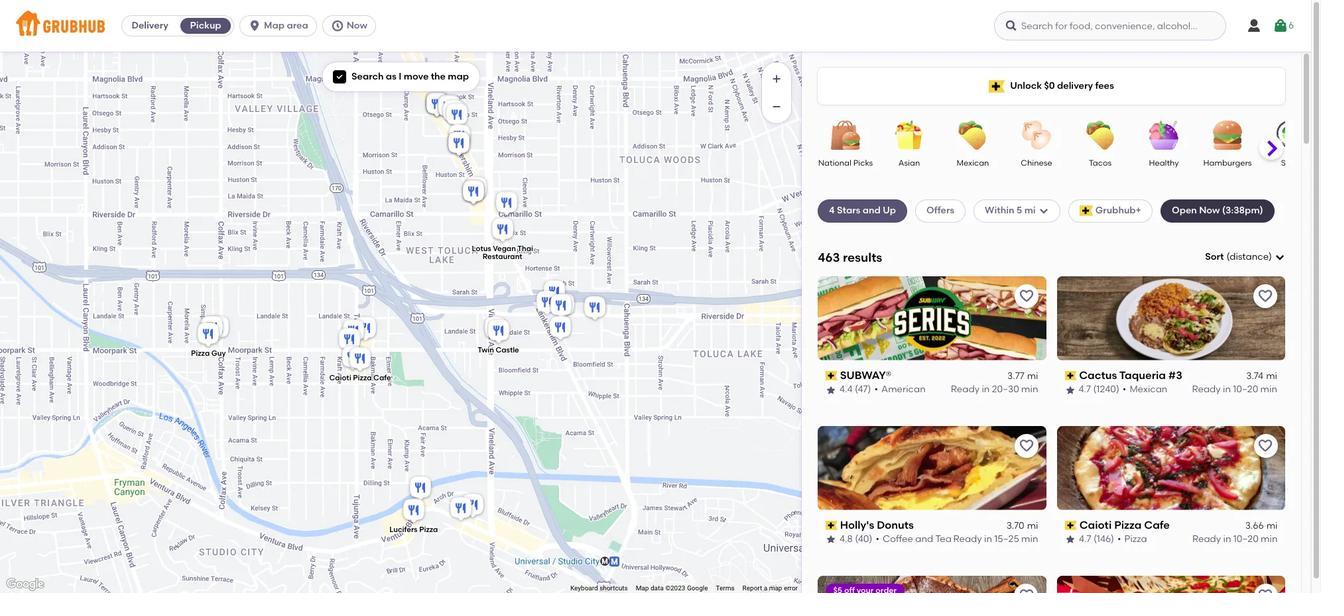Task type: locate. For each thing, give the bounding box(es) containing it.
whata peach image
[[459, 492, 486, 521]]

now right open
[[1199, 205, 1220, 216]]

svg image left the 6 button
[[1246, 18, 1262, 34]]

save this restaurant image
[[1018, 288, 1034, 304], [1018, 588, 1034, 594]]

star icon image left 4.7 (1240)
[[1065, 385, 1075, 396]]

ernie's mexican restaurant image
[[547, 314, 573, 343]]

1 horizontal spatial caioti
[[1079, 519, 1111, 532]]

caioti pizza cafe
[[1079, 519, 1170, 532]]

sort ( distance )
[[1205, 251, 1272, 263]]

mi right 3.70
[[1027, 521, 1038, 532]]

save this restaurant button
[[1014, 284, 1038, 308], [1253, 284, 1277, 308], [1014, 434, 1038, 458], [1253, 434, 1277, 458], [1014, 584, 1038, 594], [1253, 584, 1277, 594]]

jinya ramen bar image
[[407, 475, 433, 504]]

1 vertical spatial cafe
[[1144, 519, 1170, 532]]

ready in 10–20 min
[[1192, 384, 1277, 396], [1192, 534, 1277, 545]]

svg image inside the 6 button
[[1273, 18, 1289, 34]]

svg image for 6
[[1273, 18, 1289, 34]]

star icon image
[[826, 385, 836, 396], [1065, 385, 1075, 396], [826, 535, 836, 545], [1065, 535, 1075, 545]]

and
[[863, 205, 881, 216], [915, 534, 933, 545]]

ready right tea
[[953, 534, 982, 545]]

sushi ran image
[[581, 294, 608, 323]]

6 button
[[1273, 14, 1294, 38]]

holly's donuts logo image
[[818, 426, 1046, 510]]

proceed to checkout button
[[1067, 495, 1245, 519]]

tacos
[[1089, 159, 1112, 168]]

svg image inside now button
[[331, 19, 344, 32]]

lbk logo image
[[818, 576, 1046, 594]]

10–20 down 3.66
[[1233, 534, 1258, 545]]

dragon street image
[[446, 122, 473, 152]]

in for subway®
[[982, 384, 990, 396]]

restaurant
[[482, 252, 522, 261]]

0 horizontal spatial caioti
[[329, 374, 351, 383]]

pickup
[[190, 20, 221, 31]]

min for holly's donuts
[[1021, 534, 1038, 545]]

map area button
[[239, 15, 322, 36]]

1 horizontal spatial now
[[1199, 205, 1220, 216]]

mexican down taqueria
[[1130, 384, 1168, 396]]

caioti up 4.7 (146)
[[1079, 519, 1111, 532]]

• down the cactus taqueria #3
[[1123, 384, 1126, 396]]

1 vertical spatial map
[[769, 585, 782, 592]]

0 vertical spatial ready in 10–20 min
[[1192, 384, 1277, 396]]

0 vertical spatial 4.7
[[1079, 384, 1091, 396]]

star icon image left the 4.4
[[826, 385, 836, 396]]

svg image left search
[[336, 73, 344, 81]]

4.8 (40)
[[840, 534, 872, 545]]

to
[[1148, 501, 1158, 512]]

report a map error
[[743, 585, 798, 592]]

in for holly's donuts
[[984, 534, 992, 545]]

now up search
[[347, 20, 367, 31]]

cafe for caioti pizza cafe lucifers pizza
[[373, 374, 391, 383]]

save this restaurant image for cactus taqueria #3
[[1257, 288, 1273, 304]]

min down 3.77 mi at the right of page
[[1021, 384, 1038, 396]]

pizza for caioti pizza cafe lucifers pizza
[[353, 374, 371, 383]]

4.4
[[840, 384, 853, 396]]

0 vertical spatial 10–20
[[1233, 384, 1258, 396]]

svg image
[[1246, 18, 1262, 34], [248, 19, 261, 32], [1005, 19, 1018, 32], [336, 73, 344, 81], [1038, 206, 1049, 216]]

mexican
[[957, 159, 989, 168], [1130, 384, 1168, 396]]

ready right • mexican
[[1192, 384, 1221, 396]]

pizza down caioti pizza cafe
[[1124, 534, 1147, 545]]

unlock
[[1010, 80, 1042, 91]]

pizza hut image
[[482, 315, 508, 344]]

and left up
[[863, 205, 881, 216]]

open now (3:38pm)
[[1172, 205, 1263, 216]]

map for map data ©2023 google
[[636, 585, 649, 592]]

•
[[874, 384, 878, 396], [1123, 384, 1126, 396], [876, 534, 879, 545], [1117, 534, 1121, 545]]

1 horizontal spatial and
[[915, 534, 933, 545]]

3.70
[[1007, 521, 1024, 532]]

grubhub plus flag logo image left unlock
[[989, 80, 1005, 93]]

1 vertical spatial now
[[1199, 205, 1220, 216]]

1 horizontal spatial map
[[769, 585, 782, 592]]

pizza left guy
[[191, 349, 209, 358]]

map left area
[[264, 20, 285, 31]]

caioti pizza cafe logo image
[[1057, 426, 1285, 510]]

svg image
[[1273, 18, 1289, 34], [331, 19, 344, 32], [1275, 252, 1285, 263]]

cafe for caioti pizza cafe
[[1144, 519, 1170, 532]]

min for cactus taqueria #3
[[1260, 384, 1277, 396]]

caioti inside caioti pizza cafe lucifers pizza
[[329, 374, 351, 383]]

1 vertical spatial ready in 10–20 min
[[1192, 534, 1277, 545]]

ready in 15–25 min
[[953, 534, 1038, 545]]

3.77
[[1007, 371, 1024, 382]]

0 horizontal spatial mexican
[[957, 159, 989, 168]]

uncle andre's bbq image
[[199, 314, 225, 343]]

1 vertical spatial 4.7
[[1079, 534, 1091, 545]]

delivery button
[[122, 15, 178, 36]]

castle
[[495, 346, 519, 354]]

1 vertical spatial map
[[636, 585, 649, 592]]

mi right 3.66
[[1266, 521, 1277, 532]]

grubhub+
[[1095, 205, 1141, 216]]

pizza down lbk image
[[353, 374, 371, 383]]

the fox and hounds image
[[447, 495, 474, 524]]

fees
[[1095, 80, 1114, 91]]

now inside button
[[347, 20, 367, 31]]

1 horizontal spatial grubhub plus flag logo image
[[1079, 206, 1093, 216]]

grubhub plus flag logo image
[[989, 80, 1005, 93], [1079, 206, 1093, 216]]

min down 3.70 mi
[[1021, 534, 1038, 545]]

1 vertical spatial mexican
[[1130, 384, 1168, 396]]

min
[[1021, 384, 1038, 396], [1260, 384, 1277, 396], [1021, 534, 1038, 545], [1260, 534, 1277, 545]]

holly's donuts image
[[336, 326, 362, 355]]

0 horizontal spatial cafe
[[373, 374, 391, 383]]

save this restaurant button for subway®
[[1014, 284, 1038, 308]]

map right the the
[[448, 71, 469, 82]]

ready in 10–20 min down 3.66
[[1192, 534, 1277, 545]]

report
[[743, 585, 762, 592]]

0 horizontal spatial map
[[264, 20, 285, 31]]

subscription pass image for subway®
[[826, 371, 837, 381]]

0 vertical spatial map
[[264, 20, 285, 31]]

within 5 mi
[[985, 205, 1036, 216]]

coffee
[[883, 534, 913, 545]]

0 vertical spatial map
[[448, 71, 469, 82]]

• for holly's donuts
[[876, 534, 879, 545]]

cafe
[[373, 374, 391, 383], [1144, 519, 1170, 532]]

sushi
[[1281, 159, 1301, 168]]

the dish thai fusion cuisine image
[[197, 314, 224, 343]]

subway®
[[840, 369, 891, 382]]

distance
[[1230, 251, 1269, 263]]

firehouse subs image
[[423, 91, 450, 120]]

#3
[[1168, 369, 1182, 382]]

(40)
[[855, 534, 872, 545]]

holly's donuts
[[840, 519, 914, 532]]

pizza for • pizza
[[1124, 534, 1147, 545]]

• right (40)
[[876, 534, 879, 545]]

ready in 10–20 min for cafe
[[1192, 534, 1277, 545]]

1 vertical spatial and
[[915, 534, 933, 545]]

Search for food, convenience, alcohol... search field
[[994, 11, 1226, 40]]

10–20 for cactus taqueria #3
[[1233, 384, 1258, 396]]

healthy
[[1149, 159, 1179, 168]]

ready in 10–20 min down 3.74
[[1192, 384, 1277, 396]]

1 vertical spatial grubhub plus flag logo image
[[1079, 206, 1093, 216]]

2 ready in 10–20 min from the top
[[1192, 534, 1277, 545]]

none field containing sort
[[1205, 251, 1285, 264]]

4.7 left "(146)"
[[1079, 534, 1091, 545]]

svg image right '5'
[[1038, 206, 1049, 216]]

save this restaurant image
[[1257, 288, 1273, 304], [1018, 438, 1034, 454], [1257, 438, 1273, 454], [1257, 588, 1273, 594]]

2 10–20 from the top
[[1233, 534, 1258, 545]]

0 vertical spatial grubhub plus flag logo image
[[989, 80, 1005, 93]]

4.7
[[1079, 384, 1091, 396], [1079, 534, 1091, 545]]

4.7 (1240)
[[1079, 384, 1119, 396]]

0 vertical spatial now
[[347, 20, 367, 31]]

subscription pass image left cactus
[[1065, 371, 1077, 381]]

move
[[404, 71, 429, 82]]

in for caioti pizza cafe
[[1223, 534, 1231, 545]]

1 4.7 from the top
[[1079, 384, 1091, 396]]

grubhub plus flag logo image for grubhub+
[[1079, 206, 1093, 216]]

cafe inside caioti pizza cafe lucifers pizza
[[373, 374, 391, 383]]

zankou chicken image
[[550, 291, 577, 321]]

map inside button
[[264, 20, 285, 31]]

2 4.7 from the top
[[1079, 534, 1091, 545]]

tea
[[935, 534, 952, 545]]

min down 3.66 mi
[[1260, 534, 1277, 545]]

(146)
[[1093, 534, 1114, 545]]

map
[[264, 20, 285, 31], [636, 585, 649, 592]]

star icon image down subscription pass icon
[[1065, 535, 1075, 545]]

twin castle pizza guy
[[191, 346, 519, 358]]

0 horizontal spatial now
[[347, 20, 367, 31]]

0 horizontal spatial map
[[448, 71, 469, 82]]

ready left 20–30
[[951, 384, 980, 396]]

national picks
[[818, 159, 873, 168]]

twin castle image
[[485, 317, 512, 347]]

463
[[818, 250, 840, 265]]

tony's deli image
[[541, 278, 567, 307]]

map left the data
[[636, 585, 649, 592]]

463 results
[[818, 250, 882, 265]]

donuts
[[877, 519, 914, 532]]

report a map error link
[[743, 585, 798, 592]]

• mexican
[[1123, 384, 1168, 396]]

1 10–20 from the top
[[1233, 384, 1258, 396]]

baja fresh image
[[547, 292, 574, 321]]

mi for donuts
[[1027, 521, 1038, 532]]

ready down the checkout
[[1192, 534, 1221, 545]]

3.74
[[1246, 371, 1264, 382]]

mexican image
[[950, 121, 996, 150]]

1 vertical spatial save this restaurant image
[[1018, 588, 1034, 594]]

caioti down lbk image
[[329, 374, 351, 383]]

ready for subway®
[[951, 384, 980, 396]]

map right "a"
[[769, 585, 782, 592]]

lotus vegan thai restaurant image
[[489, 216, 516, 245]]

pizza up • pizza
[[1114, 519, 1141, 532]]

• for subway®
[[874, 384, 878, 396]]

0 horizontal spatial grubhub plus flag logo image
[[989, 80, 1005, 93]]

minus icon image
[[770, 100, 783, 113]]

svg image inside map area button
[[248, 19, 261, 32]]

star icon image for caioti pizza cafe
[[1065, 535, 1075, 545]]

picks
[[853, 159, 873, 168]]

cactus taqueria #3 image
[[340, 317, 366, 347]]

0 vertical spatial save this restaurant image
[[1018, 288, 1034, 304]]

lenzini's pizza image
[[440, 98, 467, 127]]

1 ready in 10–20 min from the top
[[1192, 384, 1277, 396]]

cafe down proceed to checkout "button"
[[1144, 519, 1170, 532]]

mi right 3.74
[[1266, 371, 1277, 382]]

terms
[[716, 585, 735, 592]]

ready in 10–20 min for #3
[[1192, 384, 1277, 396]]

pizza hut logo image
[[1057, 576, 1285, 594]]

grubhub plus flag logo image left grubhub+
[[1079, 206, 1093, 216]]

None field
[[1205, 251, 1285, 264]]

and left tea
[[915, 534, 933, 545]]

subscription pass image for holly's donuts
[[826, 521, 837, 531]]

dog haus image
[[445, 130, 472, 159]]

save this restaurant button for holly's donuts
[[1014, 434, 1038, 458]]

ready in 20–30 min
[[951, 384, 1038, 396]]

lucifers pizza image
[[400, 497, 427, 526]]

national
[[818, 159, 851, 168]]

pickup button
[[178, 15, 234, 36]]

data
[[651, 585, 664, 592]]

0 vertical spatial and
[[863, 205, 881, 216]]

guy
[[211, 349, 225, 358]]

)
[[1269, 251, 1272, 263]]

1 vertical spatial 10–20
[[1233, 534, 1258, 545]]

subscription pass image
[[826, 371, 837, 381], [1065, 371, 1077, 381], [826, 521, 837, 531]]

0 vertical spatial caioti
[[329, 374, 351, 383]]

star icon image for holly's donuts
[[826, 535, 836, 545]]

mi for pizza
[[1266, 521, 1277, 532]]

3.66 mi
[[1245, 521, 1277, 532]]

holly's
[[840, 519, 874, 532]]

proceed
[[1108, 501, 1146, 512]]

4.7 down cactus
[[1079, 384, 1091, 396]]

0 vertical spatial cafe
[[373, 374, 391, 383]]

boba time image
[[463, 175, 489, 204]]

pizza for caioti pizza cafe
[[1114, 519, 1141, 532]]

jersey mike's image
[[460, 178, 486, 207]]

1 horizontal spatial map
[[636, 585, 649, 592]]

1 vertical spatial caioti
[[1079, 519, 1111, 532]]

subscription pass image left subway®
[[826, 371, 837, 381]]

star icon image left 4.8 in the bottom of the page
[[826, 535, 836, 545]]

sort
[[1205, 251, 1224, 263]]

map
[[448, 71, 469, 82], [769, 585, 782, 592]]

min for caioti pizza cafe
[[1260, 534, 1277, 545]]

1 save this restaurant image from the top
[[1018, 288, 1034, 304]]

offers
[[927, 205, 954, 216]]

i
[[399, 71, 402, 82]]

a
[[764, 585, 767, 592]]

subscription pass image left the holly's
[[826, 521, 837, 531]]

1 horizontal spatial cafe
[[1144, 519, 1170, 532]]

1 horizontal spatial mexican
[[1130, 384, 1168, 396]]

• right the (47)
[[874, 384, 878, 396]]

svg image left map area
[[248, 19, 261, 32]]

min down 3.74 mi on the bottom right of page
[[1260, 384, 1277, 396]]

mexican down mexican image at the top right
[[957, 159, 989, 168]]

pizza inside twin castle pizza guy
[[191, 349, 209, 358]]

cafe right caioti pizza cafe icon
[[373, 374, 391, 383]]

mi
[[1024, 205, 1036, 216], [1027, 371, 1038, 382], [1266, 371, 1277, 382], [1027, 521, 1038, 532], [1266, 521, 1277, 532]]

10–20 down 3.74
[[1233, 384, 1258, 396]]

0 horizontal spatial and
[[863, 205, 881, 216]]

4.7 for caioti pizza cafe
[[1079, 534, 1091, 545]]

©2023
[[665, 585, 685, 592]]

10–20
[[1233, 384, 1258, 396], [1233, 534, 1258, 545]]

• down caioti pizza cafe
[[1117, 534, 1121, 545]]

waba grill image
[[460, 178, 486, 207]]



Task type: vqa. For each thing, say whether or not it's contained in the screenshot.
Total
no



Task type: describe. For each thing, give the bounding box(es) containing it.
map for map area
[[264, 20, 285, 31]]

3.77 mi
[[1007, 371, 1038, 382]]

caioti for caioti pizza cafe lucifers pizza
[[329, 374, 351, 383]]

vegan
[[493, 244, 516, 253]]

save this restaurant button for caioti pizza cafe
[[1253, 434, 1277, 458]]

grubhub plus flag logo image for unlock $0 delivery fees
[[989, 80, 1005, 93]]

6
[[1289, 20, 1294, 31]]

smashin buns image
[[436, 93, 463, 122]]

cactus taqueria #3
[[1079, 369, 1182, 382]]

map region
[[0, 0, 886, 594]]

mi for taqueria
[[1266, 371, 1277, 382]]

unlock $0 delivery fees
[[1010, 80, 1114, 91]]

4
[[829, 205, 835, 216]]

hamburgers image
[[1204, 121, 1251, 150]]

3.74 mi
[[1246, 371, 1277, 382]]

(1240)
[[1093, 384, 1119, 396]]

4.4 (47)
[[840, 384, 871, 396]]

sushi image
[[1268, 121, 1314, 150]]

stars
[[837, 205, 860, 216]]

results
[[843, 250, 882, 265]]

ready for holly's donuts
[[953, 534, 982, 545]]

tacos image
[[1077, 121, 1123, 150]]

ready for cactus taqueria #3
[[1192, 384, 1221, 396]]

up
[[883, 205, 896, 216]]

the coffee bean & tea leaf image
[[534, 289, 560, 318]]

plus icon image
[[770, 72, 783, 86]]

and for tea
[[915, 534, 933, 545]]

mi right 3.77
[[1027, 371, 1038, 382]]

google image
[[3, 576, 47, 594]]

keyboard shortcuts
[[570, 585, 628, 592]]

checkout
[[1160, 501, 1204, 512]]

american
[[881, 384, 926, 396]]

caioti pizza cafe image
[[347, 345, 373, 374]]

2 save this restaurant image from the top
[[1018, 588, 1034, 594]]

pho noho image
[[423, 90, 450, 119]]

area
[[287, 20, 308, 31]]

subscription pass image for cactus taqueria #3
[[1065, 371, 1077, 381]]

$0
[[1044, 80, 1055, 91]]

(
[[1227, 251, 1230, 263]]

• coffee and tea
[[876, 534, 952, 545]]

0 vertical spatial mexican
[[957, 159, 989, 168]]

asian image
[[886, 121, 932, 150]]

• for cactus taqueria #3
[[1123, 384, 1126, 396]]

terms link
[[716, 585, 735, 592]]

keyboard shortcuts button
[[570, 584, 628, 594]]

(47)
[[855, 384, 871, 396]]

open
[[1172, 205, 1197, 216]]

(3:38pm)
[[1222, 205, 1263, 216]]

thai
[[517, 244, 533, 253]]

within
[[985, 205, 1014, 216]]

map data ©2023 google
[[636, 585, 708, 592]]

4.7 (146)
[[1079, 534, 1114, 545]]

pizza guy image
[[195, 321, 221, 350]]

national picks image
[[822, 121, 869, 150]]

twin
[[477, 346, 494, 354]]

star icon image for subway®
[[826, 385, 836, 396]]

chinese image
[[1013, 121, 1060, 150]]

subscription pass image
[[1065, 521, 1077, 531]]

svg image up unlock
[[1005, 19, 1018, 32]]

• for caioti pizza cafe
[[1117, 534, 1121, 545]]

save this restaurant button for cactus taqueria #3
[[1253, 284, 1277, 308]]

pizza right lucifers
[[419, 525, 438, 534]]

map area
[[264, 20, 308, 31]]

google
[[687, 585, 708, 592]]

the
[[431, 71, 446, 82]]

ready for caioti pizza cafe
[[1192, 534, 1221, 545]]

save this restaurant image for holly's donuts
[[1018, 438, 1034, 454]]

taqueria
[[1119, 369, 1166, 382]]

hamburgers
[[1203, 159, 1252, 168]]

• american
[[874, 384, 926, 396]]

save this restaurant image for caioti pizza cafe
[[1257, 438, 1273, 454]]

the pizza press image
[[423, 90, 450, 119]]

subway® logo image
[[818, 276, 1046, 361]]

bad-ass breakfast burritos image
[[445, 130, 472, 159]]

star icon image for cactus taqueria #3
[[1065, 385, 1075, 396]]

svg image for now
[[331, 19, 344, 32]]

4.7 for cactus taqueria #3
[[1079, 384, 1091, 396]]

chinese
[[1021, 159, 1052, 168]]

asian
[[899, 159, 920, 168]]

5
[[1017, 205, 1022, 216]]

healthy image
[[1141, 121, 1187, 150]]

lbk image
[[339, 344, 366, 373]]

3.70 mi
[[1007, 521, 1038, 532]]

and for up
[[863, 205, 881, 216]]

20–30
[[992, 384, 1019, 396]]

search
[[352, 71, 384, 82]]

crafted donuts & bagels image
[[443, 101, 470, 130]]

keyboard
[[570, 585, 598, 592]]

caioti pizza cafe lucifers pizza
[[329, 374, 438, 534]]

round table pizza image
[[493, 189, 520, 219]]

lucifers
[[389, 525, 417, 534]]

15–25
[[994, 534, 1019, 545]]

cactus
[[1079, 369, 1117, 382]]

now button
[[322, 15, 381, 36]]

search as i move the map
[[352, 71, 469, 82]]

proceed to checkout
[[1108, 501, 1204, 512]]

delivery
[[1057, 80, 1093, 91]]

mi right '5'
[[1024, 205, 1036, 216]]

• pizza
[[1117, 534, 1147, 545]]

as
[[386, 71, 397, 82]]

main navigation navigation
[[0, 0, 1311, 52]]

cactus taqueria #3 logo image
[[1057, 276, 1285, 361]]

delivery
[[132, 20, 168, 31]]

the urban skillet image
[[435, 93, 462, 122]]

lotus vegan thai restaurant
[[471, 244, 533, 261]]

error
[[784, 585, 798, 592]]

3.66
[[1245, 521, 1264, 532]]

subway® image
[[352, 315, 378, 344]]

caioti for caioti pizza cafe
[[1079, 519, 1111, 532]]

lotus
[[471, 244, 491, 253]]

svg image inside field
[[1275, 252, 1285, 263]]

10–20 for caioti pizza cafe
[[1233, 534, 1258, 545]]

min for subway®
[[1021, 384, 1038, 396]]

in for cactus taqueria #3
[[1223, 384, 1231, 396]]

4.8
[[840, 534, 853, 545]]

hawaiian hot chicken image
[[205, 314, 231, 343]]



